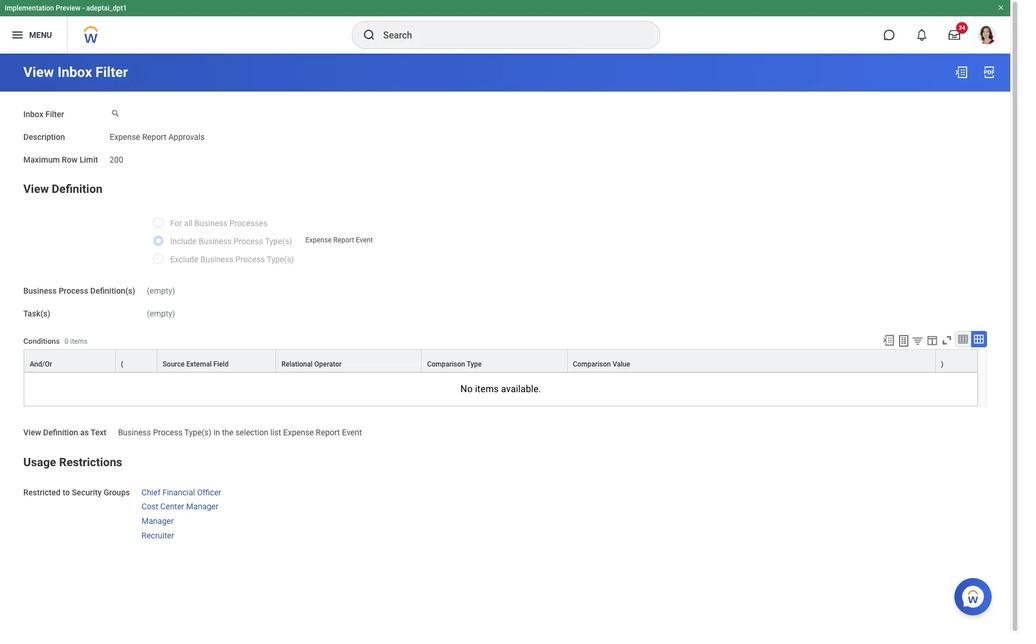 Task type: locate. For each thing, give the bounding box(es) containing it.
1 vertical spatial report
[[334, 236, 354, 244]]

1 vertical spatial items
[[475, 383, 499, 394]]

maximum row limit
[[23, 155, 98, 164]]

chief financial officer
[[142, 488, 222, 497]]

for all business processes
[[170, 219, 268, 228]]

groups
[[104, 488, 130, 497]]

table image
[[958, 333, 970, 345]]

operator
[[315, 360, 342, 368]]

toolbar inside the view definition group
[[878, 331, 988, 349]]

0 horizontal spatial items
[[70, 337, 88, 346]]

0 vertical spatial items
[[70, 337, 88, 346]]

34 button
[[942, 22, 969, 48]]

34
[[959, 24, 966, 31]]

definition down row
[[52, 182, 103, 196]]

adeptai_dpt1
[[86, 4, 127, 12]]

1 vertical spatial inbox
[[23, 110, 43, 119]]

0 horizontal spatial comparison
[[427, 360, 466, 368]]

comparison for comparison value
[[573, 360, 611, 368]]

0 vertical spatial (empty)
[[147, 286, 175, 296]]

(empty) up source
[[147, 309, 175, 318]]

3 view from the top
[[23, 428, 41, 437]]

) button
[[937, 350, 978, 372]]

items right 0 at the left of the page
[[70, 337, 88, 346]]

0 horizontal spatial inbox
[[23, 110, 43, 119]]

1 horizontal spatial filter
[[96, 64, 128, 80]]

select to filter grid data image
[[912, 334, 925, 347]]

export to worksheets image
[[898, 334, 912, 348]]

fullscreen image
[[941, 334, 954, 347]]

2 vertical spatial view
[[23, 428, 41, 437]]

items right no
[[475, 383, 499, 394]]

event inside expense report event "element"
[[356, 236, 373, 244]]

inbox up inbox filter
[[57, 64, 92, 80]]

1 vertical spatial expense
[[306, 236, 332, 244]]

include business process type(s)
[[170, 237, 292, 246]]

row containing and/or
[[24, 349, 979, 372]]

expense
[[110, 132, 140, 141], [306, 236, 332, 244], [283, 428, 314, 437]]

profile logan mcneil image
[[979, 26, 997, 47]]

definition left as
[[43, 428, 78, 437]]

(empty) down 'exclude'
[[147, 286, 175, 296]]

expense report event element
[[306, 234, 373, 244]]

chief
[[142, 488, 161, 497]]

officer
[[197, 488, 222, 497]]

-
[[82, 4, 85, 12]]

( button
[[116, 350, 157, 372]]

manager
[[186, 502, 219, 511], [142, 516, 174, 526]]

event
[[356, 236, 373, 244], [342, 428, 362, 437]]

row
[[24, 349, 979, 372]]

text
[[91, 428, 106, 437]]

in
[[214, 428, 220, 437]]

notifications large image
[[917, 29, 928, 41]]

0 vertical spatial type(s)
[[265, 237, 292, 246]]

filter
[[96, 64, 128, 80], [45, 110, 64, 119]]

0 vertical spatial expense
[[110, 132, 140, 141]]

(empty)
[[147, 286, 175, 296], [147, 309, 175, 318]]

0
[[65, 337, 68, 346]]

view definition button
[[23, 182, 103, 196]]

1 vertical spatial view
[[23, 182, 49, 196]]

view up the usage
[[23, 428, 41, 437]]

the
[[222, 428, 234, 437]]

usage restrictions group
[[23, 453, 988, 541]]

export to excel image
[[955, 65, 969, 79]]

comparison left type
[[427, 360, 466, 368]]

process down the include business process type(s)
[[236, 255, 265, 264]]

1 comparison from the left
[[427, 360, 466, 368]]

200
[[110, 155, 123, 164]]

items
[[70, 337, 88, 346], [475, 383, 499, 394]]

report inside expense report event "element"
[[334, 236, 354, 244]]

comparison for comparison type
[[427, 360, 466, 368]]

for
[[170, 219, 182, 228]]

type(s) for include business process type(s)
[[265, 237, 292, 246]]

1 vertical spatial filter
[[45, 110, 64, 119]]

1 vertical spatial type(s)
[[267, 255, 294, 264]]

1 horizontal spatial items
[[475, 383, 499, 394]]

0 vertical spatial view
[[23, 64, 54, 80]]

view down menu
[[23, 64, 54, 80]]

expense for expense report event
[[306, 236, 332, 244]]

2 vertical spatial type(s)
[[184, 428, 212, 437]]

0 vertical spatial report
[[142, 132, 167, 141]]

external
[[186, 360, 212, 368]]

as
[[80, 428, 89, 437]]

cost center manager link
[[142, 500, 219, 511]]

financial
[[163, 488, 195, 497]]

0 vertical spatial event
[[356, 236, 373, 244]]

comparison left value
[[573, 360, 611, 368]]

2 view from the top
[[23, 182, 49, 196]]

comparison type
[[427, 360, 482, 368]]

business
[[195, 219, 228, 228], [199, 237, 232, 246], [201, 255, 234, 264], [23, 286, 57, 296], [118, 428, 151, 437]]

inbox large image
[[949, 29, 961, 41]]

type
[[467, 360, 482, 368]]

expense inside "element"
[[306, 236, 332, 244]]

business down for all business processes
[[199, 237, 232, 246]]

report
[[142, 132, 167, 141], [334, 236, 354, 244], [316, 428, 340, 437]]

all
[[184, 219, 193, 228]]

inbox up description
[[23, 110, 43, 119]]

usage restrictions
[[23, 455, 122, 469]]

manager down officer
[[186, 502, 219, 511]]

view
[[23, 64, 54, 80], [23, 182, 49, 196], [23, 428, 41, 437]]

1 vertical spatial definition
[[43, 428, 78, 437]]

(
[[121, 360, 123, 368]]

manager up recruiter link
[[142, 516, 174, 526]]

1 vertical spatial (empty)
[[147, 309, 175, 318]]

definition
[[52, 182, 103, 196], [43, 428, 78, 437]]

comparison inside comparison value popup button
[[573, 360, 611, 368]]

type(s)
[[265, 237, 292, 246], [267, 255, 294, 264], [184, 428, 212, 437]]

1 view from the top
[[23, 64, 54, 80]]

0 vertical spatial definition
[[52, 182, 103, 196]]

2 vertical spatial report
[[316, 428, 340, 437]]

toolbar
[[878, 331, 988, 349]]

view down maximum
[[23, 182, 49, 196]]

relational operator
[[282, 360, 342, 368]]

report inside the description element
[[142, 132, 167, 141]]

menu button
[[0, 16, 67, 54]]

exclude business process type(s)
[[170, 255, 294, 264]]

1 (empty) from the top
[[147, 286, 175, 296]]

1 horizontal spatial comparison
[[573, 360, 611, 368]]

usage restrictions button
[[23, 455, 122, 469]]

1 horizontal spatial manager
[[186, 502, 219, 511]]

1 vertical spatial manager
[[142, 516, 174, 526]]

comparison value button
[[568, 350, 936, 372]]

business up task(s)
[[23, 286, 57, 296]]

process left definition(s)
[[59, 286, 88, 296]]

expense inside the description element
[[110, 132, 140, 141]]

inbox
[[57, 64, 92, 80], [23, 110, 43, 119]]

process
[[234, 237, 263, 246], [236, 255, 265, 264], [59, 286, 88, 296], [153, 428, 183, 437]]

task(s)
[[23, 309, 50, 318]]

export to excel image
[[883, 334, 896, 347]]

definition for view definition as text
[[43, 428, 78, 437]]

source external field
[[163, 360, 229, 368]]

0 vertical spatial inbox
[[57, 64, 92, 80]]

1 vertical spatial event
[[342, 428, 362, 437]]

comparison
[[427, 360, 466, 368], [573, 360, 611, 368]]

justify image
[[10, 28, 24, 42]]

to
[[63, 488, 70, 497]]

2 comparison from the left
[[573, 360, 611, 368]]

2 (empty) from the top
[[147, 309, 175, 318]]

comparison inside comparison type popup button
[[427, 360, 466, 368]]

list
[[271, 428, 281, 437]]



Task type: describe. For each thing, give the bounding box(es) containing it.
menu banner
[[0, 0, 1011, 54]]

view definition as text
[[23, 428, 106, 437]]

no items available.
[[461, 383, 542, 394]]

center
[[160, 502, 184, 511]]

business process definition(s)
[[23, 286, 135, 296]]

definition(s)
[[90, 286, 135, 296]]

)
[[942, 360, 944, 368]]

row inside the view definition group
[[24, 349, 979, 372]]

restrictions
[[59, 455, 122, 469]]

0 vertical spatial filter
[[96, 64, 128, 80]]

business down the include business process type(s)
[[201, 255, 234, 264]]

source
[[163, 360, 185, 368]]

maximum row limit element
[[110, 148, 123, 165]]

Search Workday  search field
[[383, 22, 636, 48]]

0 horizontal spatial manager
[[142, 516, 174, 526]]

value
[[613, 360, 631, 368]]

usage
[[23, 455, 56, 469]]

row
[[62, 155, 78, 164]]

view inbox filter main content
[[0, 54, 1011, 552]]

2 vertical spatial expense
[[283, 428, 314, 437]]

view for view inbox filter
[[23, 64, 54, 80]]

exclude
[[170, 255, 199, 264]]

security
[[72, 488, 102, 497]]

business process type(s) in the selection list expense report event
[[118, 428, 362, 437]]

and/or
[[30, 360, 52, 368]]

cost
[[142, 502, 158, 511]]

definition for view definition
[[52, 182, 103, 196]]

expense report approvals
[[110, 132, 205, 141]]

items inside conditions 0 items
[[70, 337, 88, 346]]

manager link
[[142, 514, 174, 526]]

inbox filter
[[23, 110, 64, 119]]

relational
[[282, 360, 313, 368]]

report for event
[[334, 236, 354, 244]]

description element
[[110, 125, 205, 142]]

source external field button
[[158, 350, 276, 372]]

restricted
[[23, 488, 61, 497]]

implementation preview -   adeptai_dpt1
[[5, 4, 127, 12]]

approvals
[[169, 132, 205, 141]]

report for approvals
[[142, 132, 167, 141]]

chief financial officer link
[[142, 485, 222, 497]]

menu
[[29, 30, 52, 39]]

no
[[461, 383, 473, 394]]

conditions 0 items
[[23, 337, 88, 346]]

1 horizontal spatial inbox
[[57, 64, 92, 80]]

items selected list
[[142, 485, 240, 541]]

view definition group
[[23, 180, 988, 439]]

process down processes
[[234, 237, 263, 246]]

relational operator button
[[276, 350, 422, 372]]

view inbox filter
[[23, 64, 128, 80]]

business right all
[[195, 219, 228, 228]]

comparison value
[[573, 360, 631, 368]]

include
[[170, 237, 197, 246]]

type(s) for exclude business process type(s)
[[267, 255, 294, 264]]

restricted to security groups
[[23, 488, 130, 497]]

process left in
[[153, 428, 183, 437]]

0 horizontal spatial filter
[[45, 110, 64, 119]]

expand table image
[[974, 333, 986, 345]]

(empty) for task(s)
[[147, 309, 175, 318]]

close environment banner image
[[998, 4, 1005, 11]]

view for view definition as text
[[23, 428, 41, 437]]

business right text
[[118, 428, 151, 437]]

0 vertical spatial manager
[[186, 502, 219, 511]]

preview
[[56, 4, 81, 12]]

expense report event
[[306, 236, 373, 244]]

selection
[[236, 428, 269, 437]]

conditions
[[23, 337, 60, 346]]

expense for expense report approvals
[[110, 132, 140, 141]]

description
[[23, 132, 65, 141]]

field
[[214, 360, 229, 368]]

available.
[[502, 383, 542, 394]]

and/or button
[[24, 350, 115, 372]]

view printable version (pdf) image
[[983, 65, 997, 79]]

view definition
[[23, 182, 103, 196]]

processes
[[230, 219, 268, 228]]

recruiter
[[142, 531, 174, 540]]

click to view/edit grid preferences image
[[927, 334, 939, 347]]

view for view definition
[[23, 182, 49, 196]]

(empty) for business process definition(s)
[[147, 286, 175, 296]]

limit
[[80, 155, 98, 164]]

recruiter link
[[142, 529, 174, 540]]

maximum
[[23, 155, 60, 164]]

comparison type button
[[422, 350, 567, 372]]

search image
[[363, 28, 376, 42]]

cost center manager
[[142, 502, 219, 511]]

implementation
[[5, 4, 54, 12]]



Task type: vqa. For each thing, say whether or not it's contained in the screenshot.
the Restrictions on the left bottom
yes



